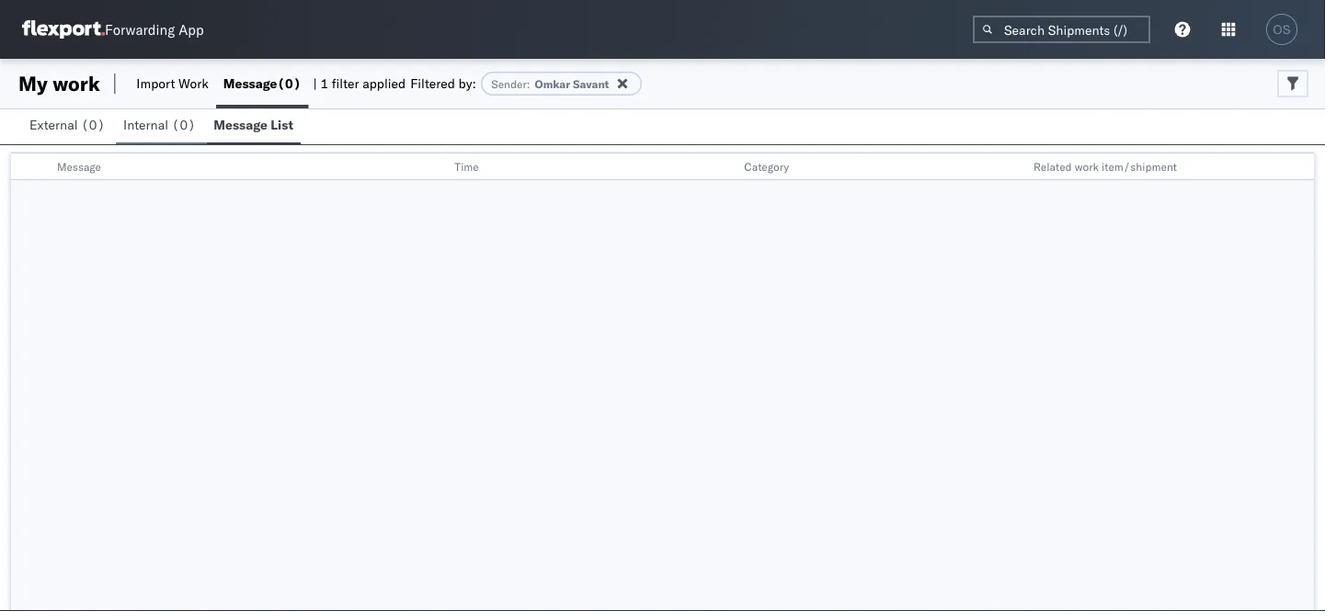 Task type: describe. For each thing, give the bounding box(es) containing it.
1
[[320, 75, 328, 92]]

internal (0) button
[[116, 109, 206, 144]]

resize handle column header for time
[[713, 154, 735, 181]]

:
[[527, 77, 530, 91]]

message for list
[[214, 117, 268, 133]]

import
[[136, 75, 175, 92]]

sender : omkar savant
[[491, 77, 609, 91]]

os
[[1273, 23, 1291, 36]]

2 vertical spatial message
[[57, 160, 101, 173]]

Search Shipments (/) text field
[[973, 16, 1150, 43]]

sender
[[491, 77, 527, 91]]

|
[[313, 75, 317, 92]]

internal (0)
[[123, 117, 196, 133]]

(0) for external (0)
[[81, 117, 105, 133]]

time
[[455, 160, 479, 173]]

message list button
[[206, 109, 301, 144]]

list
[[271, 117, 293, 133]]

internal
[[123, 117, 168, 133]]

message for (0)
[[223, 75, 277, 92]]

import work
[[136, 75, 209, 92]]

work
[[178, 75, 209, 92]]

savant
[[573, 77, 609, 91]]

(0) for message (0)
[[277, 75, 301, 92]]

(0) for internal (0)
[[172, 117, 196, 133]]

work for my
[[53, 71, 100, 96]]

related work item/shipment
[[1034, 160, 1177, 173]]

omkar
[[535, 77, 570, 91]]

external
[[29, 117, 78, 133]]



Task type: vqa. For each thing, say whether or not it's contained in the screenshot.
the right Bosch
no



Task type: locate. For each thing, give the bounding box(es) containing it.
os button
[[1261, 8, 1303, 51]]

(0)
[[277, 75, 301, 92], [81, 117, 105, 133], [172, 117, 196, 133]]

0 vertical spatial message
[[223, 75, 277, 92]]

message inside message list button
[[214, 117, 268, 133]]

0 horizontal spatial (0)
[[81, 117, 105, 133]]

forwarding
[[105, 21, 175, 38]]

message (0)
[[223, 75, 301, 92]]

app
[[179, 21, 204, 38]]

message down external (0) button on the left top of the page
[[57, 160, 101, 173]]

external (0)
[[29, 117, 105, 133]]

(0) right the external
[[81, 117, 105, 133]]

message left list
[[214, 117, 268, 133]]

external (0) button
[[22, 109, 116, 144]]

1 resize handle column header from the left
[[423, 154, 445, 181]]

1 vertical spatial work
[[1075, 160, 1099, 173]]

forwarding app link
[[22, 20, 204, 39]]

message up message list
[[223, 75, 277, 92]]

applied
[[363, 75, 406, 92]]

my work
[[18, 71, 100, 96]]

1 horizontal spatial work
[[1075, 160, 1099, 173]]

work for related
[[1075, 160, 1099, 173]]

0 vertical spatial work
[[53, 71, 100, 96]]

import work button
[[129, 59, 216, 109]]

2 horizontal spatial (0)
[[277, 75, 301, 92]]

(0) inside button
[[172, 117, 196, 133]]

3 resize handle column header from the left
[[1003, 154, 1025, 181]]

filtered
[[410, 75, 455, 92]]

flexport. image
[[22, 20, 105, 39]]

(0) inside button
[[81, 117, 105, 133]]

2 resize handle column header from the left
[[713, 154, 735, 181]]

work up external (0)
[[53, 71, 100, 96]]

resize handle column header
[[423, 154, 445, 181], [713, 154, 735, 181], [1003, 154, 1025, 181], [1292, 154, 1314, 181]]

(0) left |
[[277, 75, 301, 92]]

related
[[1034, 160, 1072, 173]]

work right related
[[1075, 160, 1099, 173]]

4 resize handle column header from the left
[[1292, 154, 1314, 181]]

resize handle column header for related work item/shipment
[[1292, 154, 1314, 181]]

resize handle column header for category
[[1003, 154, 1025, 181]]

filter
[[332, 75, 359, 92]]

(0) right internal
[[172, 117, 196, 133]]

by:
[[458, 75, 476, 92]]

category
[[744, 160, 789, 173]]

item/shipment
[[1102, 160, 1177, 173]]

message list
[[214, 117, 293, 133]]

work
[[53, 71, 100, 96], [1075, 160, 1099, 173]]

1 horizontal spatial (0)
[[172, 117, 196, 133]]

message
[[223, 75, 277, 92], [214, 117, 268, 133], [57, 160, 101, 173]]

forwarding app
[[105, 21, 204, 38]]

0 horizontal spatial work
[[53, 71, 100, 96]]

my
[[18, 71, 48, 96]]

1 vertical spatial message
[[214, 117, 268, 133]]

resize handle column header for message
[[423, 154, 445, 181]]

| 1 filter applied filtered by:
[[313, 75, 476, 92]]



